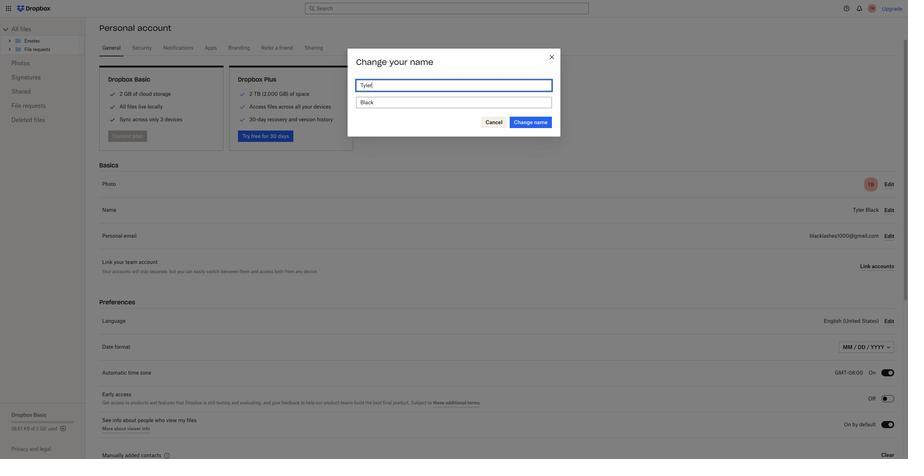 Task type: locate. For each thing, give the bounding box(es) containing it.
access down early access
[[111, 401, 124, 405]]

28.57 kb of 2 gb used
[[11, 427, 57, 431]]

separate,
[[150, 269, 168, 274]]

states)
[[862, 319, 879, 324]]

1 recommended image from the top
[[238, 103, 247, 111]]

gb left cloud
[[124, 91, 132, 97]]

testing
[[216, 401, 231, 405]]

across
[[279, 104, 294, 110], [133, 116, 148, 122]]

still
[[208, 401, 215, 405]]

files inside tree
[[20, 27, 31, 32]]

them
[[240, 269, 250, 274]]

2 horizontal spatial to
[[428, 401, 432, 405]]

sync across only 3 devices
[[120, 116, 182, 122]]

recommended image left 30- at the top left of the page
[[238, 116, 247, 124]]

across down all files live locally
[[133, 116, 148, 122]]

change your name dialog
[[348, 49, 561, 137]]

gb left used on the left of page
[[40, 427, 46, 431]]

security
[[132, 46, 152, 51]]

all files tree
[[1, 24, 85, 55]]

1 vertical spatial your
[[302, 104, 312, 110]]

any
[[296, 269, 303, 274]]

group
[[1, 35, 85, 55]]

privacy and legal link
[[11, 446, 85, 452]]

1 vertical spatial recommended image
[[238, 116, 247, 124]]

requests
[[23, 103, 46, 109]]

1 vertical spatial devices
[[165, 116, 182, 122]]

personal up general
[[99, 23, 135, 33]]

personal
[[99, 23, 135, 33], [102, 234, 122, 239]]

notifications
[[163, 46, 193, 51]]

1 vertical spatial name
[[534, 119, 548, 125]]

to right subject
[[428, 401, 432, 405]]

1 horizontal spatial to
[[301, 401, 305, 405]]

Last name text field
[[361, 99, 548, 107]]

2 horizontal spatial your
[[390, 57, 408, 67]]

0 vertical spatial change
[[356, 57, 387, 67]]

and left legal
[[30, 446, 38, 452]]

1 horizontal spatial across
[[279, 104, 294, 110]]

manually added contacts
[[102, 454, 161, 459]]

change name
[[514, 119, 548, 125]]

2 vertical spatial your
[[114, 260, 124, 265]]

change inside button
[[514, 119, 533, 125]]

0 horizontal spatial on
[[845, 423, 852, 428]]

0 horizontal spatial basic
[[33, 412, 47, 418]]

1 vertical spatial gb
[[40, 427, 46, 431]]

deleted files link
[[11, 113, 74, 127]]

1 horizontal spatial dropbox basic
[[108, 76, 150, 83]]

early
[[102, 393, 114, 397]]

access for early access
[[116, 393, 131, 397]]

2 horizontal spatial 2
[[250, 91, 253, 97]]

all for all files
[[11, 27, 19, 32]]

0 vertical spatial gb
[[124, 91, 132, 97]]

photos link
[[11, 56, 74, 71]]

and
[[289, 116, 298, 122], [251, 269, 259, 274], [150, 401, 157, 405], [232, 401, 239, 405], [263, 401, 271, 405], [30, 446, 38, 452]]

early access
[[102, 393, 131, 397]]

basic up 2 gb of cloud storage
[[135, 76, 150, 83]]

to left products
[[126, 401, 130, 405]]

global header element
[[0, 0, 909, 17]]

your inside dialog
[[390, 57, 408, 67]]

view
[[166, 418, 177, 423]]

0 vertical spatial personal
[[99, 23, 135, 33]]

2 vertical spatial access
[[111, 401, 124, 405]]

0 horizontal spatial across
[[133, 116, 148, 122]]

0 horizontal spatial your
[[114, 260, 124, 265]]

access
[[260, 269, 274, 274], [116, 393, 131, 397], [111, 401, 124, 405]]

files down the dropbox logo - go to the homepage
[[20, 27, 31, 32]]

get more space image
[[59, 425, 67, 433]]

storage
[[153, 91, 171, 97]]

legal
[[40, 446, 51, 452]]

recommended image
[[238, 90, 247, 99]]

give
[[272, 401, 280, 405]]

of for 28.57 kb of 2 gb used
[[31, 427, 35, 431]]

final
[[383, 401, 392, 405]]

all for all files live locally
[[120, 104, 126, 110]]

0 vertical spatial across
[[279, 104, 294, 110]]

see info about people who view my files
[[102, 418, 197, 423]]

30-day recovery and version history
[[250, 116, 333, 122]]

all up 'sync'
[[120, 104, 126, 110]]

2
[[120, 91, 123, 97], [250, 91, 253, 97], [36, 427, 39, 431]]

basic up the 28.57 kb of 2 gb used
[[33, 412, 47, 418]]

photos
[[11, 61, 30, 66]]

1 vertical spatial personal
[[102, 234, 122, 239]]

upgrade link
[[883, 6, 903, 12]]

0 horizontal spatial 2
[[36, 427, 39, 431]]

1 horizontal spatial basic
[[135, 76, 150, 83]]

personal left the email
[[102, 234, 122, 239]]

used
[[48, 427, 57, 431]]

easily
[[194, 269, 205, 274]]

preferences
[[99, 299, 135, 306]]

1 vertical spatial change
[[514, 119, 533, 125]]

devices up history
[[314, 104, 331, 110]]

cloud
[[139, 91, 152, 97]]

2 gb of cloud storage
[[120, 91, 171, 97]]

on left by
[[845, 423, 852, 428]]

will
[[132, 269, 139, 274]]

recommended image down recommended icon
[[238, 103, 247, 111]]

version
[[299, 116, 316, 122]]

tab list
[[99, 39, 898, 57]]

0 horizontal spatial to
[[126, 401, 130, 405]]

all files link
[[11, 24, 85, 35]]

First name text field
[[361, 82, 548, 90]]

account up stay
[[139, 260, 158, 265]]

devices right 3
[[165, 116, 182, 122]]

of for 2 gb of cloud storage
[[133, 91, 138, 97]]

2 for dropbox plus
[[250, 91, 253, 97]]

recommended image for 30-
[[238, 116, 247, 124]]

dropbox basic up kb at the left bottom of the page
[[11, 412, 47, 418]]

dropbox left "is"
[[185, 401, 202, 405]]

tb
[[254, 91, 261, 97]]

general
[[102, 46, 121, 51]]

1 horizontal spatial change
[[514, 119, 533, 125]]

all
[[11, 27, 19, 32], [120, 104, 126, 110]]

live
[[138, 104, 146, 110]]

on right 08:00 on the right bottom of the page
[[869, 371, 876, 376]]

0 horizontal spatial dropbox basic
[[11, 412, 47, 418]]

1 horizontal spatial gb
[[124, 91, 132, 97]]

best
[[373, 401, 382, 405]]

access right the early on the left bottom of the page
[[116, 393, 131, 397]]

of left cloud
[[133, 91, 138, 97]]

who
[[155, 418, 165, 423]]

sharing
[[305, 46, 323, 51]]

1 vertical spatial on
[[845, 423, 852, 428]]

1 vertical spatial across
[[133, 116, 148, 122]]

0 vertical spatial on
[[869, 371, 876, 376]]

0 vertical spatial all
[[11, 27, 19, 32]]

0 vertical spatial basic
[[135, 76, 150, 83]]

recommended image
[[238, 103, 247, 111], [238, 116, 247, 124]]

0 horizontal spatial all
[[11, 27, 19, 32]]

deleted files
[[11, 118, 45, 123]]

to left help
[[301, 401, 305, 405]]

2 left tb at the top left
[[250, 91, 253, 97]]

dropbox basic up 2 gb of cloud storage
[[108, 76, 150, 83]]

change for change name
[[514, 119, 533, 125]]

1 horizontal spatial name
[[534, 119, 548, 125]]

of
[[133, 91, 138, 97], [290, 91, 295, 97], [31, 427, 35, 431]]

of right the gb)
[[290, 91, 295, 97]]

space
[[296, 91, 310, 97]]

devices
[[314, 104, 331, 110], [165, 116, 182, 122]]

files down file requests link
[[34, 118, 45, 123]]

and down access files across all your devices
[[289, 116, 298, 122]]

privacy
[[11, 446, 28, 452]]

and right them
[[251, 269, 259, 274]]

automatic
[[102, 371, 127, 376]]

account
[[137, 23, 171, 33], [139, 260, 158, 265]]

only
[[149, 116, 159, 122]]

1 horizontal spatial 2
[[120, 91, 123, 97]]

shared link
[[11, 85, 74, 99]]

2 right kb at the left bottom of the page
[[36, 427, 39, 431]]

evaluating,
[[240, 401, 262, 405]]

time
[[128, 371, 139, 376]]

1 horizontal spatial devices
[[314, 104, 331, 110]]

all inside tree
[[11, 27, 19, 32]]

0 horizontal spatial name
[[410, 57, 434, 67]]

feedback
[[282, 401, 300, 405]]

files right my
[[187, 418, 197, 423]]

tab list containing general
[[99, 39, 898, 57]]

product.
[[393, 401, 410, 405]]

1 vertical spatial all
[[120, 104, 126, 110]]

branding tab
[[226, 40, 253, 57]]

0 horizontal spatial change
[[356, 57, 387, 67]]

2 recommended image from the top
[[238, 116, 247, 124]]

off
[[869, 397, 876, 402]]

your
[[390, 57, 408, 67], [302, 104, 312, 110], [114, 260, 124, 265]]

account up security tab
[[137, 23, 171, 33]]

1 horizontal spatial all
[[120, 104, 126, 110]]

2 tb (2,000 gb) of space
[[250, 91, 310, 97]]

0 vertical spatial recommended image
[[238, 103, 247, 111]]

apps
[[205, 46, 217, 51]]

stay
[[140, 269, 149, 274]]

of right kb at the left bottom of the page
[[31, 427, 35, 431]]

0 horizontal spatial devices
[[165, 116, 182, 122]]

0 horizontal spatial of
[[31, 427, 35, 431]]

name
[[102, 208, 116, 213]]

0 vertical spatial access
[[260, 269, 274, 274]]

and left "features"
[[150, 401, 157, 405]]

0 vertical spatial your
[[390, 57, 408, 67]]

your accounts will stay separate, but you can easily switch between them and access both from any device.
[[102, 269, 318, 274]]

across left all
[[279, 104, 294, 110]]

name
[[410, 57, 434, 67], [534, 119, 548, 125]]

access left both
[[260, 269, 274, 274]]

2 up all files live locally
[[120, 91, 123, 97]]

access for get access to products and features that dropbox is still testing and evaluating, and give feedback to help our product teams build the best final product. subject to
[[111, 401, 124, 405]]

cancel
[[486, 119, 503, 125]]

1 horizontal spatial of
[[133, 91, 138, 97]]

dropbox up 28.57
[[11, 412, 32, 418]]

personal for personal email
[[102, 234, 122, 239]]

files down '(2,000'
[[268, 104, 277, 110]]

1 horizontal spatial on
[[869, 371, 876, 376]]

0 horizontal spatial gb
[[40, 427, 46, 431]]

notifications tab
[[160, 40, 196, 57]]

1 vertical spatial access
[[116, 393, 131, 397]]

files left live
[[127, 104, 137, 110]]

0 vertical spatial dropbox basic
[[108, 76, 150, 83]]

signatures link
[[11, 71, 74, 85]]

0 vertical spatial devices
[[314, 104, 331, 110]]

all down the dropbox logo - go to the homepage
[[11, 27, 19, 32]]



Task type: describe. For each thing, give the bounding box(es) containing it.
device.
[[304, 269, 318, 274]]

1 to from the left
[[126, 401, 130, 405]]

personal for personal account
[[99, 23, 135, 33]]

info
[[113, 418, 122, 423]]

our
[[316, 401, 323, 405]]

security tab
[[129, 40, 155, 57]]

friend
[[279, 46, 293, 51]]

1 vertical spatial dropbox basic
[[11, 412, 47, 418]]

on for on by default
[[845, 423, 852, 428]]

language
[[102, 319, 126, 324]]

refer a friend
[[262, 46, 293, 51]]

your for link your team account
[[114, 260, 124, 265]]

1 vertical spatial basic
[[33, 412, 47, 418]]

that
[[176, 401, 184, 405]]

blacklashes1000@gmail.com
[[810, 234, 879, 239]]

and left give
[[263, 401, 271, 405]]

08:00
[[849, 371, 864, 376]]

dropbox up tb at the top left
[[238, 76, 263, 83]]

files for all files live locally
[[127, 104, 137, 110]]

general tab
[[99, 40, 124, 57]]

on for on
[[869, 371, 876, 376]]

2 horizontal spatial of
[[290, 91, 295, 97]]

product
[[324, 401, 340, 405]]

can
[[186, 269, 193, 274]]

dropbox logo - go to the homepage image
[[14, 3, 53, 14]]

change for change your name
[[356, 57, 387, 67]]

shared
[[11, 89, 31, 95]]

cancel button
[[482, 117, 507, 128]]

zone
[[140, 371, 151, 376]]

sync
[[120, 116, 131, 122]]

accounts
[[113, 269, 131, 274]]

email
[[124, 234, 137, 239]]

2 for dropbox basic
[[120, 91, 123, 97]]

30-
[[250, 116, 258, 122]]

date
[[102, 345, 113, 350]]

3
[[160, 116, 164, 122]]

team
[[125, 260, 137, 265]]

about
[[123, 418, 136, 423]]

3 to from the left
[[428, 401, 432, 405]]

personal email
[[102, 234, 137, 239]]

access
[[250, 104, 266, 110]]

but
[[169, 269, 176, 274]]

all files live locally
[[120, 104, 163, 110]]

0 vertical spatial account
[[137, 23, 171, 33]]

contacts
[[141, 454, 161, 459]]

your
[[102, 269, 111, 274]]

personal account
[[99, 23, 171, 33]]

and right testing
[[232, 401, 239, 405]]

get
[[102, 401, 110, 405]]

added
[[125, 454, 140, 459]]

recovery
[[268, 116, 288, 122]]

1 horizontal spatial your
[[302, 104, 312, 110]]

english
[[825, 319, 842, 324]]

black
[[866, 208, 879, 213]]

build
[[354, 401, 365, 405]]

photo
[[102, 182, 116, 187]]

file requests
[[11, 103, 46, 109]]

dropbox up 2 gb of cloud storage
[[108, 76, 133, 83]]

recommended image for access
[[238, 103, 247, 111]]

switch
[[207, 269, 220, 274]]

tyler
[[854, 208, 865, 213]]

sharing tab
[[302, 40, 326, 57]]

.
[[480, 401, 481, 405]]

you
[[177, 269, 184, 274]]

access files across all your devices
[[250, 104, 331, 110]]

the
[[366, 401, 372, 405]]

2 to from the left
[[301, 401, 305, 405]]

gmt-
[[835, 371, 849, 376]]

both
[[275, 269, 284, 274]]

get access to products and features that dropbox is still testing and evaluating, and give feedback to help our product teams build the best final product. subject to
[[102, 401, 433, 405]]

your for change your name
[[390, 57, 408, 67]]

file
[[11, 103, 21, 109]]

on by default
[[845, 423, 876, 428]]

default
[[860, 423, 876, 428]]

upgrade
[[883, 6, 903, 12]]

a
[[275, 46, 278, 51]]

link
[[102, 260, 112, 265]]

name inside button
[[534, 119, 548, 125]]

branding
[[228, 46, 250, 51]]

change name button
[[510, 117, 552, 128]]

date format
[[102, 345, 130, 350]]

file requests link
[[11, 99, 74, 113]]

files for all files
[[20, 27, 31, 32]]

plus
[[265, 76, 276, 83]]

subject
[[411, 401, 427, 405]]

see
[[102, 418, 111, 423]]

format
[[115, 345, 130, 350]]

is
[[204, 401, 207, 405]]

0 vertical spatial name
[[410, 57, 434, 67]]

help
[[306, 401, 315, 405]]

refer a friend tab
[[259, 40, 296, 57]]

(2,000
[[262, 91, 278, 97]]

link your team account
[[102, 260, 158, 265]]

files for deleted files
[[34, 118, 45, 123]]

files for access files across all your devices
[[268, 104, 277, 110]]

by
[[853, 423, 859, 428]]

automatic time zone
[[102, 371, 151, 376]]

gb)
[[279, 91, 289, 97]]

apps tab
[[202, 40, 220, 57]]

signatures
[[11, 75, 41, 81]]

between
[[221, 269, 238, 274]]

all files
[[11, 27, 31, 32]]

privacy and legal
[[11, 446, 51, 452]]

all
[[295, 104, 301, 110]]

manually
[[102, 454, 124, 459]]

1 vertical spatial account
[[139, 260, 158, 265]]



Task type: vqa. For each thing, say whether or not it's contained in the screenshot.
States)
yes



